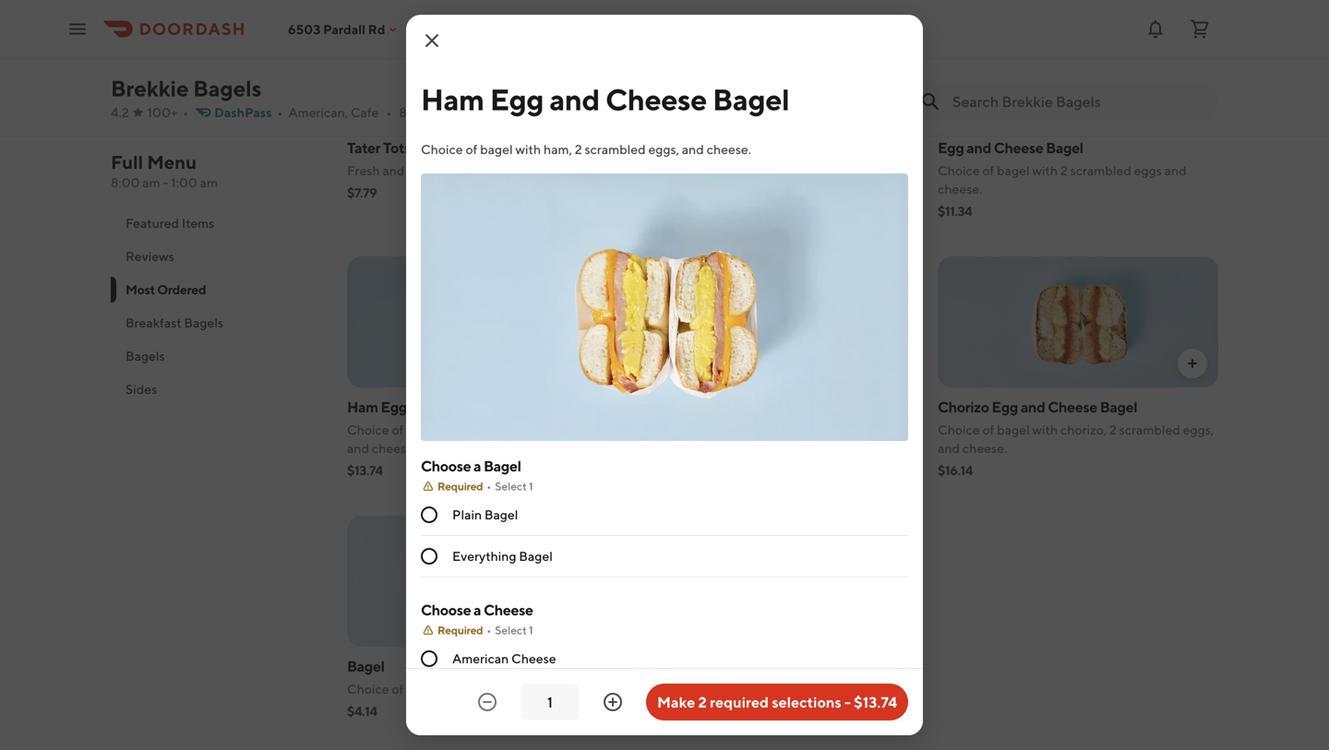 Task type: describe. For each thing, give the bounding box(es) containing it.
1 inside hash browns 1 hash brown $4.19
[[643, 163, 648, 178]]

100+
[[147, 105, 178, 120]]

hash
[[650, 163, 678, 178]]

cheese inside 'chorizo egg and cheese bagel choice of bagel with chorizo, 2 scrambled eggs, and cheese. $16.14'
[[1048, 398, 1098, 416]]

ham egg and cheese bagel
[[421, 82, 790, 117]]

full
[[111, 151, 143, 173]]

with inside ham egg and cheese bagel dialog
[[516, 142, 541, 157]]

$17.34
[[643, 704, 678, 719]]

$16.14
[[938, 463, 973, 478]]

cheese. for pastrami egg and cheese bagel
[[701, 441, 746, 456]]

dashpass
[[214, 105, 272, 120]]

bagel inside bagel combo breakfast bagel with choice of side. $17.34
[[701, 682, 734, 697]]

choice inside bagel choice of bagel. $4.14
[[347, 682, 389, 697]]

make 2 required selections - $13.74 button
[[646, 684, 909, 721]]

800
[[399, 105, 425, 120]]

make
[[657, 694, 696, 711]]

scrambled for ham egg and cheese bagel
[[511, 422, 572, 438]]

add item to cart image for ham egg and cheese bagel
[[595, 356, 609, 371]]

bagels for breakfast bagels
[[184, 315, 223, 331]]

tots.
[[530, 163, 556, 178]]

choice of bagel with ham, 2 scrambled eggs, and cheese.
[[421, 142, 752, 157]]

2 inside pastrami egg and cheese bagel choice of bagel with pastrami, 2 scrambled eggs, and cheese.
[[822, 422, 829, 438]]

2 am from the left
[[200, 175, 218, 190]]

of inside egg and cheese bagel choice of bagel with 2 scrambled eggs and cheese. $11.34
[[983, 163, 995, 178]]

bagel up the plain bagel
[[484, 458, 521, 475]]

1 for choose a bagel
[[529, 480, 533, 493]]

tater tots image
[[347, 0, 628, 128]]

• right 100+
[[183, 105, 189, 120]]

make 2 required selections - $13.74
[[657, 694, 897, 711]]

featured items button
[[111, 207, 325, 240]]

egg inside egg and cheese bagel choice of bagel with 2 scrambled eggs and cheese. $11.34
[[938, 139, 964, 157]]

100+ •
[[147, 105, 189, 120]]

• select 1 for bagel
[[487, 480, 533, 493]]

• select 1 for cheese
[[487, 624, 533, 637]]

select for choose a bagel
[[495, 480, 527, 493]]

chorizo,
[[1061, 422, 1107, 438]]

required
[[710, 694, 769, 711]]

cheese up hash
[[606, 82, 707, 117]]

hash
[[643, 139, 676, 157]]

american
[[452, 651, 509, 667]]

shredded
[[430, 163, 486, 178]]

tater
[[347, 139, 381, 157]]

bagel inside pastrami egg and cheese bagel choice of bagel with pastrami, 2 scrambled eggs, and cheese.
[[702, 422, 735, 438]]

egg for pastrami egg and cheese bagel choice of bagel with pastrami, 2 scrambled eggs, and cheese.
[[703, 398, 729, 416]]

6503 pardall rd button
[[288, 21, 400, 37]]

brown
[[680, 163, 718, 178]]

8:00
[[111, 175, 140, 190]]

ham egg and cheese bagel choice of bagel with ham, 2 scrambled eggs, and cheese. $13.74
[[347, 398, 606, 478]]

scrambled inside ham egg and cheese bagel dialog
[[585, 142, 646, 157]]

chorizo egg and cheese bagel image
[[938, 257, 1219, 388]]

of inside bagel choice of bagel. $4.14
[[392, 682, 404, 697]]

$7.79
[[347, 185, 377, 200]]

$4.19
[[643, 185, 673, 200]]

tater tots fresh and hot shredded potato tots. $7.79
[[347, 139, 556, 200]]

cheese inside egg and cheese bagel choice of bagel with 2 scrambled eggs and cheese. $11.34
[[994, 139, 1044, 157]]

ham egg and cheese bagel dialog
[[406, 15, 923, 751]]

with inside 'chorizo egg and cheese bagel choice of bagel with chorizo, 2 scrambled eggs, and cheese. $16.14'
[[1033, 422, 1058, 438]]

Item Search search field
[[953, 91, 1204, 112]]

pastrami egg and cheese bagel image
[[643, 257, 923, 388]]

$13.74 inside button
[[854, 694, 897, 711]]

pastrami egg and cheese bagel choice of bagel with pastrami, 2 scrambled eggs, and cheese.
[[643, 398, 893, 456]]

sides
[[126, 382, 157, 397]]

hash browns image
[[643, 0, 923, 128]]

bagel inside egg and cheese bagel choice of bagel with 2 scrambled eggs and cheese. $11.34
[[1046, 139, 1084, 157]]

american, cafe • 800 ft
[[288, 105, 437, 120]]

choose a bagel group
[[421, 456, 909, 578]]

ham for ham egg and cheese bagel
[[421, 82, 484, 117]]

bagel inside ham egg and cheese bagel choice of bagel with ham, 2 scrambled eggs, and cheese. $13.74
[[406, 422, 439, 438]]

choose a cheese group
[[421, 600, 909, 751]]

add item to cart image
[[595, 97, 609, 112]]

6503 pardall rd
[[288, 21, 385, 37]]

ham, inside ham egg and cheese bagel choice of bagel with ham, 2 scrambled eggs, and cheese. $13.74
[[470, 422, 499, 438]]

hot
[[407, 163, 427, 178]]

$4.14
[[347, 704, 377, 719]]

of inside ham egg and cheese bagel choice of bagel with ham, 2 scrambled eggs, and cheese. $13.74
[[392, 422, 404, 438]]

bagels button
[[111, 340, 325, 373]]

choice inside egg and cheese bagel choice of bagel with 2 scrambled eggs and cheese. $11.34
[[938, 163, 980, 178]]

eggs
[[1134, 163, 1162, 178]]

Plain Bagel radio
[[421, 507, 438, 524]]

0 items, open order cart image
[[1189, 18, 1211, 40]]

choose a bagel
[[421, 458, 521, 475]]

potato
[[489, 163, 528, 178]]

egg and cheese bagel image
[[938, 0, 1219, 128]]

cafe
[[351, 105, 379, 120]]

cheese up american cheese
[[484, 602, 533, 619]]

ham for ham egg and cheese bagel choice of bagel with ham, 2 scrambled eggs, and cheese. $13.74
[[347, 398, 378, 416]]

increase quantity by 1 image
[[602, 692, 624, 714]]

ft
[[428, 105, 437, 120]]

featured
[[126, 216, 179, 231]]

a for cheese
[[474, 602, 481, 619]]

scrambled for chorizo egg and cheese bagel
[[1120, 422, 1181, 438]]

add item to cart image for chorizo egg and cheese bagel
[[1186, 356, 1200, 371]]

items
[[182, 216, 214, 231]]

tots
[[383, 139, 411, 157]]

eggs, for chorizo egg and cheese bagel
[[1183, 422, 1214, 438]]

scrambled inside egg and cheese bagel choice of bagel with 2 scrambled eggs and cheese. $11.34
[[1071, 163, 1132, 178]]

• right dashpass
[[278, 105, 283, 120]]

- for 2
[[845, 694, 851, 711]]

cheese. inside egg and cheese bagel choice of bagel with 2 scrambled eggs and cheese. $11.34
[[938, 181, 983, 197]]

plain
[[452, 507, 482, 523]]



Task type: vqa. For each thing, say whether or not it's contained in the screenshot.
Steak
no



Task type: locate. For each thing, give the bounding box(es) containing it.
4.2
[[111, 105, 129, 120]]

1 inside choose a bagel group
[[529, 480, 533, 493]]

cheese.
[[707, 142, 752, 157], [938, 181, 983, 197], [372, 441, 417, 456], [701, 441, 746, 456], [963, 441, 1008, 456]]

with left "pastrami,"
[[737, 422, 763, 438]]

chorizo
[[938, 398, 990, 416]]

a inside choose a cheese group
[[474, 602, 481, 619]]

3 add item to cart image from the left
[[1186, 356, 1200, 371]]

cheese. inside pastrami egg and cheese bagel choice of bagel with pastrami, 2 scrambled eggs, and cheese.
[[701, 441, 746, 456]]

bagel choice of bagel. $4.14
[[347, 658, 443, 719]]

0 horizontal spatial -
[[163, 175, 169, 190]]

0 vertical spatial select
[[495, 480, 527, 493]]

plain bagel
[[452, 507, 518, 523]]

1 horizontal spatial am
[[200, 175, 218, 190]]

1 vertical spatial $13.74
[[854, 694, 897, 711]]

egg for ham egg and cheese bagel choice of bagel with ham, 2 scrambled eggs, and cheese. $13.74
[[381, 398, 407, 416]]

ham,
[[544, 142, 572, 157], [470, 422, 499, 438]]

bagel combo image
[[643, 516, 923, 647]]

breakfast bagels
[[126, 315, 223, 331]]

selections
[[772, 694, 842, 711]]

0 vertical spatial choose
[[421, 458, 471, 475]]

1 vertical spatial select
[[495, 624, 527, 637]]

egg inside 'chorizo egg and cheese bagel choice of bagel with chorizo, 2 scrambled eggs, and cheese. $16.14'
[[992, 398, 1018, 416]]

2 add item to cart image from the left
[[890, 356, 905, 371]]

ham, up choose a bagel
[[470, 422, 499, 438]]

Everything Bagel radio
[[421, 548, 438, 565]]

reviews button
[[111, 240, 325, 273]]

bagels for brekkie bagels
[[193, 75, 262, 102]]

- for menu
[[163, 175, 169, 190]]

most
[[126, 282, 155, 297]]

of
[[466, 142, 478, 157], [983, 163, 995, 178], [392, 422, 404, 438], [687, 422, 699, 438], [983, 422, 995, 438], [392, 682, 404, 697], [806, 682, 818, 697]]

select
[[495, 480, 527, 493], [495, 624, 527, 637]]

$11.34
[[938, 204, 973, 219]]

required down choose a cheese
[[438, 624, 483, 637]]

2 down ham egg and cheese bagel
[[575, 142, 582, 157]]

bagel inside dialog
[[480, 142, 513, 157]]

am right '1:00'
[[200, 175, 218, 190]]

2 horizontal spatial add item to cart image
[[1186, 356, 1200, 371]]

1 horizontal spatial ham
[[421, 82, 484, 117]]

with
[[516, 142, 541, 157], [1033, 163, 1058, 178], [442, 422, 467, 438], [737, 422, 763, 438], [1033, 422, 1058, 438], [737, 682, 762, 697]]

1 horizontal spatial breakfast
[[643, 682, 699, 697]]

• select 1 inside choose a cheese group
[[487, 624, 533, 637]]

hash browns 1 hash brown $4.19
[[643, 139, 727, 200]]

close ham egg and cheese bagel image
[[421, 30, 443, 52]]

cheese up chorizo, at bottom right
[[1048, 398, 1098, 416]]

breakfast inside "breakfast bagels" button
[[126, 315, 182, 331]]

pastrami,
[[765, 422, 819, 438]]

ordered
[[157, 282, 206, 297]]

add item to cart image
[[595, 356, 609, 371], [890, 356, 905, 371], [1186, 356, 1200, 371]]

add item to cart image for pastrami egg and cheese bagel
[[890, 356, 905, 371]]

2 inside button
[[699, 694, 707, 711]]

ham, up tots.
[[544, 142, 572, 157]]

dashpass •
[[214, 105, 283, 120]]

brekkie
[[111, 75, 189, 102]]

choose inside choose a cheese group
[[421, 602, 471, 619]]

choice
[[421, 142, 463, 157], [938, 163, 980, 178], [347, 422, 389, 438], [643, 422, 685, 438], [938, 422, 980, 438], [347, 682, 389, 697]]

and
[[550, 82, 600, 117], [967, 139, 992, 157], [682, 142, 704, 157], [383, 163, 405, 178], [1165, 163, 1187, 178], [410, 398, 434, 416], [731, 398, 756, 416], [1021, 398, 1046, 416], [347, 441, 369, 456], [676, 441, 698, 456], [938, 441, 960, 456]]

bagel inside ham egg and cheese bagel choice of bagel with ham, 2 scrambled eggs, and cheese. $13.74
[[489, 398, 526, 416]]

1 up american cheese
[[529, 624, 533, 637]]

1 select from the top
[[495, 480, 527, 493]]

breakfast bagels button
[[111, 307, 325, 340]]

bagel inside 'chorizo egg and cheese bagel choice of bagel with chorizo, 2 scrambled eggs, and cheese. $16.14'
[[1100, 398, 1138, 416]]

bagel up choose a bagel
[[489, 398, 526, 416]]

scrambled right "pastrami,"
[[832, 422, 893, 438]]

sides button
[[111, 373, 325, 406]]

Current quantity is 1 number field
[[532, 692, 569, 713]]

with inside ham egg and cheese bagel choice of bagel with ham, 2 scrambled eggs, and cheese. $13.74
[[442, 422, 467, 438]]

select inside choose a cheese group
[[495, 624, 527, 637]]

• down choose a cheese
[[487, 624, 491, 637]]

bagels up bagels button
[[184, 315, 223, 331]]

2 right "pastrami,"
[[822, 422, 829, 438]]

1 horizontal spatial ham,
[[544, 142, 572, 157]]

1 vertical spatial -
[[845, 694, 851, 711]]

0 horizontal spatial ham,
[[470, 422, 499, 438]]

browns
[[679, 139, 727, 157]]

2 inside 'chorizo egg and cheese bagel choice of bagel with chorizo, 2 scrambled eggs, and cheese. $16.14'
[[1110, 422, 1117, 438]]

scrambled inside 'chorizo egg and cheese bagel choice of bagel with chorizo, 2 scrambled eggs, and cheese. $16.14'
[[1120, 422, 1181, 438]]

0 vertical spatial 1
[[643, 163, 648, 178]]

required for cheese
[[438, 624, 483, 637]]

1 vertical spatial breakfast
[[643, 682, 699, 697]]

egg inside dialog
[[490, 82, 544, 117]]

1 vertical spatial bagels
[[184, 315, 223, 331]]

a inside choose a bagel group
[[474, 458, 481, 475]]

2 a from the top
[[474, 602, 481, 619]]

2 right make
[[699, 694, 707, 711]]

scrambled inside ham egg and cheese bagel choice of bagel with ham, 2 scrambled eggs, and cheese. $13.74
[[511, 422, 572, 438]]

combo
[[683, 658, 731, 675]]

cheese. inside ham egg and cheese bagel choice of bagel with ham, 2 scrambled eggs, and cheese. $13.74
[[372, 441, 417, 456]]

choice inside 'chorizo egg and cheese bagel choice of bagel with chorizo, 2 scrambled eggs, and cheese. $16.14'
[[938, 422, 980, 438]]

bagel inside bagel choice of bagel. $4.14
[[347, 658, 385, 675]]

2
[[575, 142, 582, 157], [1061, 163, 1068, 178], [501, 422, 508, 438], [822, 422, 829, 438], [1110, 422, 1117, 438], [699, 694, 707, 711]]

breakfast inside bagel combo breakfast bagel with choice of side. $17.34
[[643, 682, 699, 697]]

bagel right plain
[[485, 507, 518, 523]]

open menu image
[[66, 18, 89, 40]]

decrease quantity by 1 image
[[476, 692, 499, 714]]

2 choose from the top
[[421, 602, 471, 619]]

bagel up make
[[643, 658, 680, 675]]

egg inside ham egg and cheese bagel choice of bagel with ham, 2 scrambled eggs, and cheese. $13.74
[[381, 398, 407, 416]]

egg for chorizo egg and cheese bagel choice of bagel with chorizo, 2 scrambled eggs, and cheese. $16.14
[[992, 398, 1018, 416]]

cheese inside pastrami egg and cheese bagel choice of bagel with pastrami, 2 scrambled eggs, and cheese.
[[759, 398, 808, 416]]

0 vertical spatial $13.74
[[347, 463, 383, 478]]

egg inside pastrami egg and cheese bagel choice of bagel with pastrami, 2 scrambled eggs, and cheese.
[[703, 398, 729, 416]]

scrambled right chorizo, at bottom right
[[1120, 422, 1181, 438]]

1:00
[[171, 175, 197, 190]]

bagel up chorizo, at bottom right
[[1100, 398, 1138, 416]]

bagels
[[193, 75, 262, 102], [184, 315, 223, 331], [126, 349, 165, 364]]

full menu 8:00 am - 1:00 am
[[111, 151, 218, 190]]

select up the plain bagel
[[495, 480, 527, 493]]

0 vertical spatial required
[[438, 480, 483, 493]]

american cheese
[[452, 651, 556, 667]]

• select 1 up the plain bagel
[[487, 480, 533, 493]]

scrambled down add item to cart image at the top left of the page
[[585, 142, 646, 157]]

bagel right everything
[[519, 549, 553, 564]]

2 vertical spatial 1
[[529, 624, 533, 637]]

rd
[[368, 21, 385, 37]]

with inside bagel combo breakfast bagel with choice of side. $17.34
[[737, 682, 762, 697]]

2 right chorizo, at bottom right
[[1110, 422, 1117, 438]]

required for bagel
[[438, 480, 483, 493]]

$13.74 inside ham egg and cheese bagel choice of bagel with ham, 2 scrambled eggs, and cheese. $13.74
[[347, 463, 383, 478]]

a
[[474, 458, 481, 475], [474, 602, 481, 619]]

menu
[[147, 151, 197, 173]]

1 vertical spatial 1
[[529, 480, 533, 493]]

1 add item to cart image from the left
[[595, 356, 609, 371]]

with up choose a bagel
[[442, 422, 467, 438]]

1 choose from the top
[[421, 458, 471, 475]]

everything bagel
[[452, 549, 553, 564]]

1 am from the left
[[142, 175, 160, 190]]

0 vertical spatial ham
[[421, 82, 484, 117]]

eggs, for ham egg and cheese bagel
[[575, 422, 606, 438]]

cheese. for ham egg and cheese bagel
[[372, 441, 417, 456]]

eggs, for pastrami egg and cheese bagel
[[643, 441, 674, 456]]

of inside bagel combo breakfast bagel with choice of side. $17.34
[[806, 682, 818, 697]]

side.
[[821, 682, 848, 697]]

required
[[438, 480, 483, 493], [438, 624, 483, 637]]

egg for ham egg and cheese bagel
[[490, 82, 544, 117]]

featured items
[[126, 216, 214, 231]]

0 vertical spatial breakfast
[[126, 315, 182, 331]]

cheese
[[606, 82, 707, 117], [994, 139, 1044, 157], [437, 398, 486, 416], [759, 398, 808, 416], [1048, 398, 1098, 416], [484, 602, 533, 619], [512, 651, 556, 667]]

with left chorizo, at bottom right
[[1033, 422, 1058, 438]]

of inside 'chorizo egg and cheese bagel choice of bagel with chorizo, 2 scrambled eggs, and cheese. $16.14'
[[983, 422, 995, 438]]

1 vertical spatial ham
[[347, 398, 378, 416]]

1 down ham egg and cheese bagel choice of bagel with ham, 2 scrambled eggs, and cheese. $13.74
[[529, 480, 533, 493]]

choice inside ham egg and cheese bagel choice of bagel with ham, 2 scrambled eggs, and cheese. $13.74
[[347, 422, 389, 438]]

- inside full menu 8:00 am - 1:00 am
[[163, 175, 169, 190]]

bagels up sides
[[126, 349, 165, 364]]

scrambled for pastrami egg and cheese bagel
[[832, 422, 893, 438]]

1 left hash
[[643, 163, 648, 178]]

breakfast
[[126, 315, 182, 331], [643, 682, 699, 697]]

breakfast down most ordered
[[126, 315, 182, 331]]

•
[[183, 105, 189, 120], [278, 105, 283, 120], [386, 105, 392, 120], [487, 480, 491, 493], [487, 624, 491, 637]]

1 horizontal spatial $13.74
[[854, 694, 897, 711]]

choice inside pastrami egg and cheese bagel choice of bagel with pastrami, 2 scrambled eggs, and cheese.
[[643, 422, 685, 438]]

bagel inside bagel combo breakfast bagel with choice of side. $17.34
[[643, 658, 680, 675]]

• left 800
[[386, 105, 392, 120]]

brekkie bagels
[[111, 75, 262, 102]]

1 vertical spatial • select 1
[[487, 624, 533, 637]]

choose for choose a cheese
[[421, 602, 471, 619]]

- right selections
[[845, 694, 851, 711]]

bagels up dashpass
[[193, 75, 262, 102]]

eggs, inside ham egg and cheese bagel dialog
[[649, 142, 680, 157]]

1 • select 1 from the top
[[487, 480, 533, 493]]

1 for choose a cheese
[[529, 624, 533, 637]]

bagel inside egg and cheese bagel choice of bagel with 2 scrambled eggs and cheese. $11.34
[[997, 163, 1030, 178]]

and inside tater tots fresh and hot shredded potato tots. $7.79
[[383, 163, 405, 178]]

choose up plain bagel option
[[421, 458, 471, 475]]

a up the plain bagel
[[474, 458, 481, 475]]

bagel inside pastrami egg and cheese bagel choice of bagel with pastrami, 2 scrambled eggs, and cheese.
[[811, 398, 848, 416]]

- left '1:00'
[[163, 175, 169, 190]]

bagel down item search search field
[[1046, 139, 1084, 157]]

notification bell image
[[1145, 18, 1167, 40]]

eggs, inside ham egg and cheese bagel choice of bagel with ham, 2 scrambled eggs, and cheese. $13.74
[[575, 422, 606, 438]]

1 vertical spatial required
[[438, 624, 483, 637]]

choose for choose a bagel
[[421, 458, 471, 475]]

• select 1 up american cheese
[[487, 624, 533, 637]]

2 vertical spatial bagels
[[126, 349, 165, 364]]

0 vertical spatial a
[[474, 458, 481, 475]]

scrambled
[[585, 142, 646, 157], [1071, 163, 1132, 178], [511, 422, 572, 438], [832, 422, 893, 438], [1120, 422, 1181, 438]]

choose a cheese
[[421, 602, 533, 619]]

bagel up $4.14
[[347, 658, 385, 675]]

2 inside egg and cheese bagel choice of bagel with 2 scrambled eggs and cheese. $11.34
[[1061, 163, 1068, 178]]

1 horizontal spatial add item to cart image
[[890, 356, 905, 371]]

bagel image
[[347, 516, 628, 647]]

scrambled inside pastrami egg and cheese bagel choice of bagel with pastrami, 2 scrambled eggs, and cheese.
[[832, 422, 893, 438]]

2 select from the top
[[495, 624, 527, 637]]

0 vertical spatial ham,
[[544, 142, 572, 157]]

of inside ham egg and cheese bagel dialog
[[466, 142, 478, 157]]

1 vertical spatial a
[[474, 602, 481, 619]]

am right 8:00
[[142, 175, 160, 190]]

eggs, inside 'chorizo egg and cheese bagel choice of bagel with chorizo, 2 scrambled eggs, and cheese. $16.14'
[[1183, 422, 1214, 438]]

2 required from the top
[[438, 624, 483, 637]]

select up american cheese
[[495, 624, 527, 637]]

0 vertical spatial bagels
[[193, 75, 262, 102]]

select for choose a cheese
[[495, 624, 527, 637]]

2 inside ham egg and cheese bagel choice of bagel with ham, 2 scrambled eggs, and cheese. $13.74
[[501, 422, 508, 438]]

select inside choose a bagel group
[[495, 480, 527, 493]]

scrambled left the eggs
[[1071, 163, 1132, 178]]

with inside egg and cheese bagel choice of bagel with 2 scrambled eggs and cheese. $11.34
[[1033, 163, 1058, 178]]

• select 1 inside choose a bagel group
[[487, 480, 533, 493]]

required down choose a bagel
[[438, 480, 483, 493]]

cheese inside ham egg and cheese bagel choice of bagel with ham, 2 scrambled eggs, and cheese. $13.74
[[437, 398, 486, 416]]

-
[[163, 175, 169, 190], [845, 694, 851, 711]]

scrambled up choose a bagel
[[511, 422, 572, 438]]

choice inside ham egg and cheese bagel dialog
[[421, 142, 463, 157]]

bagel
[[480, 142, 513, 157], [997, 163, 1030, 178], [406, 422, 439, 438], [702, 422, 735, 438], [997, 422, 1030, 438], [701, 682, 734, 697]]

• inside choose a cheese group
[[487, 624, 491, 637]]

chorizo egg and cheese bagel choice of bagel with chorizo, 2 scrambled eggs, and cheese. $16.14
[[938, 398, 1214, 478]]

bagel combo breakfast bagel with choice of side. $17.34
[[643, 658, 848, 719]]

choice
[[765, 682, 804, 697]]

pastrami
[[643, 398, 700, 416]]

0 vertical spatial • select 1
[[487, 480, 533, 493]]

most ordered
[[126, 282, 206, 297]]

bagel.
[[406, 682, 443, 697]]

required inside choose a cheese group
[[438, 624, 483, 637]]

0 horizontal spatial $13.74
[[347, 463, 383, 478]]

fresh
[[347, 163, 380, 178]]

required inside choose a bagel group
[[438, 480, 483, 493]]

cheese. inside 'chorizo egg and cheese bagel choice of bagel with chorizo, 2 scrambled eggs, and cheese. $16.14'
[[963, 441, 1008, 456]]

ham inside ham egg and cheese bagel choice of bagel with ham, 2 scrambled eggs, and cheese. $13.74
[[347, 398, 378, 416]]

- inside button
[[845, 694, 851, 711]]

with down item search search field
[[1033, 163, 1058, 178]]

with inside pastrami egg and cheese bagel choice of bagel with pastrami, 2 scrambled eggs, and cheese.
[[737, 422, 763, 438]]

1 inside choose a cheese group
[[529, 624, 533, 637]]

2 up choose a bagel
[[501, 422, 508, 438]]

1 required from the top
[[438, 480, 483, 493]]

0 horizontal spatial am
[[142, 175, 160, 190]]

1 a from the top
[[474, 458, 481, 475]]

reviews
[[126, 249, 174, 264]]

0 horizontal spatial ham
[[347, 398, 378, 416]]

breakfast up $17.34
[[643, 682, 699, 697]]

egg
[[490, 82, 544, 117], [938, 139, 964, 157], [381, 398, 407, 416], [703, 398, 729, 416], [992, 398, 1018, 416]]

0 vertical spatial -
[[163, 175, 169, 190]]

American Cheese radio
[[421, 651, 438, 668]]

with left choice
[[737, 682, 762, 697]]

6503
[[288, 21, 321, 37]]

with up tots.
[[516, 142, 541, 157]]

cheese up choose a bagel
[[437, 398, 486, 416]]

cheese down item search search field
[[994, 139, 1044, 157]]

$13.74
[[347, 463, 383, 478], [854, 694, 897, 711]]

choose inside choose a bagel group
[[421, 458, 471, 475]]

eggs, inside pastrami egg and cheese bagel choice of bagel with pastrami, 2 scrambled eggs, and cheese.
[[643, 441, 674, 456]]

egg and cheese bagel choice of bagel with 2 scrambled eggs and cheese. $11.34
[[938, 139, 1187, 219]]

bagel up "pastrami,"
[[811, 398, 848, 416]]

0 horizontal spatial breakfast
[[126, 315, 182, 331]]

bagel inside 'chorizo egg and cheese bagel choice of bagel with chorizo, 2 scrambled eggs, and cheese. $16.14'
[[997, 422, 1030, 438]]

cheese up the current quantity is 1 number field
[[512, 651, 556, 667]]

• down choose a bagel
[[487, 480, 491, 493]]

bagel up browns
[[713, 82, 790, 117]]

ham, inside ham egg and cheese bagel dialog
[[544, 142, 572, 157]]

ham inside dialog
[[421, 82, 484, 117]]

pardall
[[323, 21, 366, 37]]

ham egg and cheese bagel image
[[347, 257, 628, 388]]

american,
[[288, 105, 348, 120]]

2 down item search search field
[[1061, 163, 1068, 178]]

2 • select 1 from the top
[[487, 624, 533, 637]]

choose up american cheese radio
[[421, 602, 471, 619]]

of inside pastrami egg and cheese bagel choice of bagel with pastrami, 2 scrambled eggs, and cheese.
[[687, 422, 699, 438]]

cheese. inside ham egg and cheese bagel dialog
[[707, 142, 752, 157]]

cheese up "pastrami,"
[[759, 398, 808, 416]]

eggs,
[[649, 142, 680, 157], [575, 422, 606, 438], [1183, 422, 1214, 438], [643, 441, 674, 456]]

everything
[[452, 549, 517, 564]]

0 horizontal spatial add item to cart image
[[595, 356, 609, 371]]

1 vertical spatial choose
[[421, 602, 471, 619]]

• inside choose a bagel group
[[487, 480, 491, 493]]

a up american
[[474, 602, 481, 619]]

a for bagel
[[474, 458, 481, 475]]

am
[[142, 175, 160, 190], [200, 175, 218, 190]]

1 vertical spatial ham,
[[470, 422, 499, 438]]

cheese. for chorizo egg and cheese bagel
[[963, 441, 1008, 456]]

• select 1
[[487, 480, 533, 493], [487, 624, 533, 637]]

1 horizontal spatial -
[[845, 694, 851, 711]]



